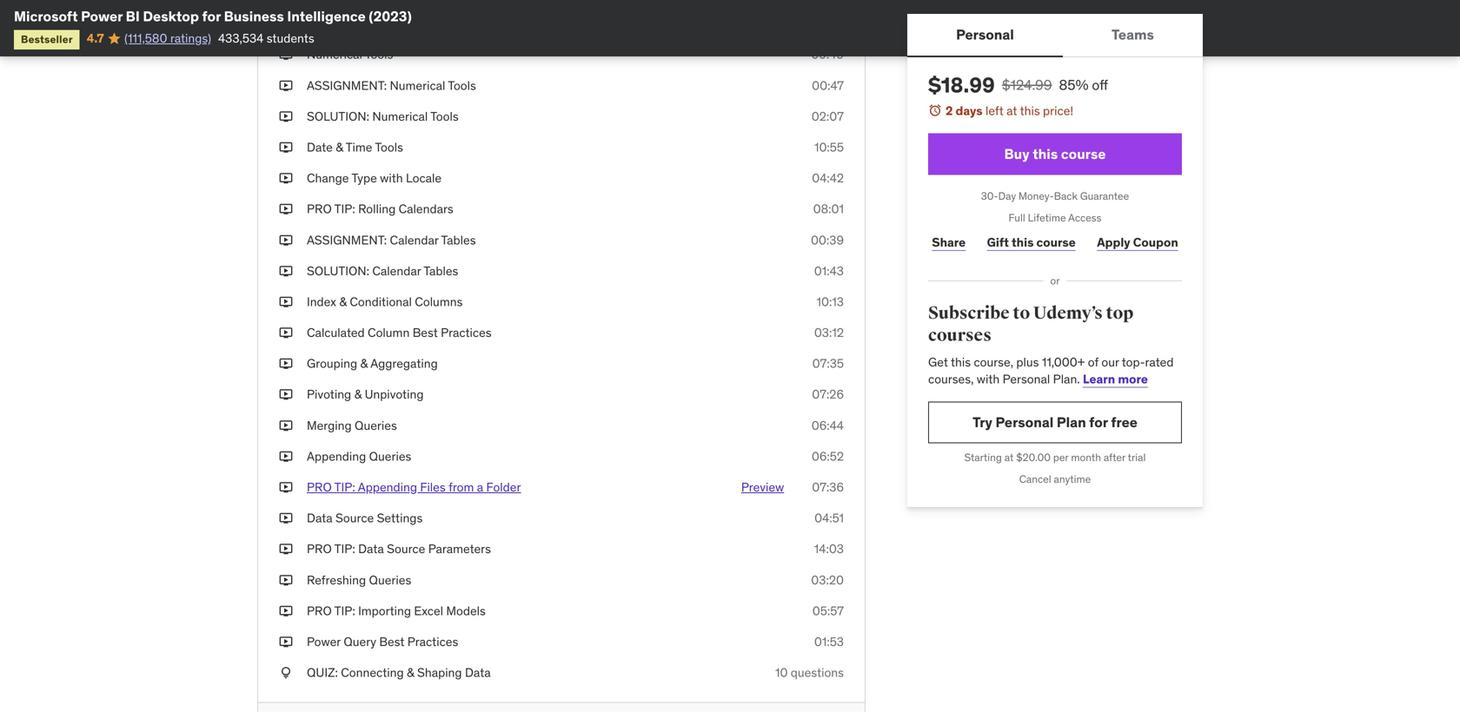 Task type: vqa. For each thing, say whether or not it's contained in the screenshot.


Task type: describe. For each thing, give the bounding box(es) containing it.
xsmall image for pivoting
[[279, 387, 293, 404]]

buy this course button
[[928, 134, 1182, 175]]

solution: for solution: numerical tools
[[307, 109, 369, 124]]

pro tip: rolling calendars
[[307, 201, 454, 217]]

433,534 students
[[218, 30, 314, 46]]

pro for pro tip: appending files from a folder
[[307, 480, 332, 495]]

assignment: numerical tools
[[307, 78, 476, 93]]

apply coupon button
[[1094, 225, 1182, 260]]

columns
[[415, 294, 463, 310]]

$124.99
[[1002, 76, 1052, 94]]

connecting
[[341, 665, 404, 681]]

pro for pro tip: rolling calendars
[[307, 201, 332, 217]]

plan
[[1057, 414, 1086, 431]]

gift this course
[[987, 235, 1076, 250]]

day
[[998, 190, 1016, 203]]

calendar for assignment:
[[390, 232, 439, 248]]

calculated column best practices
[[307, 325, 492, 341]]

merging
[[307, 418, 352, 434]]

more
[[1118, 371, 1148, 387]]

tip: for rolling
[[334, 201, 355, 217]]

09:49
[[811, 47, 844, 62]]

01:53
[[814, 635, 844, 650]]

refreshing
[[307, 573, 366, 588]]

0 vertical spatial with
[[380, 170, 403, 186]]

appending queries
[[307, 449, 411, 465]]

2 vertical spatial personal
[[996, 414, 1054, 431]]

ratings)
[[170, 30, 211, 46]]

courses
[[928, 325, 992, 347]]

udemy's
[[1033, 303, 1103, 324]]

unpivoting
[[365, 387, 424, 403]]

0 horizontal spatial for
[[202, 7, 221, 25]]

plus
[[1016, 354, 1039, 370]]

tools down assignment: numerical tools
[[430, 109, 459, 124]]

1 vertical spatial power
[[307, 635, 341, 650]]

index & conditional columns
[[307, 294, 463, 310]]

quiz: connecting & shaping data
[[307, 665, 491, 681]]

intelligence
[[287, 7, 366, 25]]

appending inside button
[[358, 480, 417, 495]]

bi
[[126, 7, 140, 25]]

00:39
[[811, 232, 844, 248]]

04:42
[[812, 170, 844, 186]]

anytime
[[1054, 473, 1091, 486]]

pro tip: appending files from a folder
[[307, 480, 521, 495]]

07:26
[[812, 387, 844, 403]]

buy this course
[[1004, 145, 1106, 163]]

top-
[[1122, 354, 1145, 370]]

a
[[477, 480, 483, 495]]

0 vertical spatial appending
[[307, 449, 366, 465]]

our
[[1102, 354, 1119, 370]]

folder
[[486, 480, 521, 495]]

xsmall image for assignment:
[[279, 77, 293, 94]]

full
[[1009, 211, 1025, 225]]

(111,580 ratings)
[[124, 30, 211, 46]]

this down $124.99
[[1020, 103, 1040, 119]]

10 xsmall image from the top
[[279, 479, 293, 496]]

pro for pro tip: data source parameters
[[307, 542, 332, 557]]

1 xsmall image from the top
[[279, 15, 293, 32]]

solution: calendar tables
[[307, 263, 458, 279]]

& for unpivoting
[[354, 387, 362, 403]]

(2023)
[[369, 7, 412, 25]]

files
[[420, 480, 446, 495]]

xsmall image for calculated column best practices
[[279, 325, 293, 342]]

settings
[[377, 511, 423, 526]]

bestseller
[[21, 33, 73, 46]]

index
[[307, 294, 336, 310]]

11,000+
[[1042, 354, 1085, 370]]

2 vertical spatial data
[[465, 665, 491, 681]]

left
[[986, 103, 1004, 119]]

try personal plan for free
[[973, 414, 1138, 431]]

xsmall image for power
[[279, 634, 293, 651]]

coupon
[[1133, 235, 1178, 250]]

04:51
[[815, 511, 844, 526]]

desktop
[[143, 7, 199, 25]]

xsmall image for appending
[[279, 448, 293, 465]]

business
[[224, 7, 284, 25]]

personal inside button
[[956, 26, 1014, 43]]

best for query
[[379, 635, 405, 650]]

subscribe to udemy's top courses
[[928, 303, 1134, 347]]

xsmall image for solution:
[[279, 263, 293, 280]]

433,534
[[218, 30, 264, 46]]

share button
[[928, 225, 970, 260]]

tools right the time
[[375, 139, 403, 155]]

0 horizontal spatial power
[[81, 7, 123, 25]]

xsmall image for data source settings
[[279, 510, 293, 527]]

1 horizontal spatial data
[[358, 542, 384, 557]]

models
[[446, 604, 486, 619]]

questions
[[791, 665, 844, 681]]

starting at $20.00 per month after trial cancel anytime
[[965, 451, 1146, 486]]

plan.
[[1053, 371, 1080, 387]]

best for column
[[413, 325, 438, 341]]

specific
[[399, 16, 443, 31]]

queries for refreshing queries
[[369, 573, 411, 588]]

0 vertical spatial numerical
[[307, 47, 362, 62]]

practices for power query best practices
[[407, 635, 458, 650]]

students
[[267, 30, 314, 46]]

xsmall image for solution: numerical tools
[[279, 108, 293, 125]]

learn more
[[1083, 371, 1148, 387]]

aggregating
[[370, 356, 438, 372]]

xsmall image for date
[[279, 139, 293, 156]]

apply
[[1097, 235, 1131, 250]]

cancel
[[1019, 473, 1051, 486]]

& for conditional
[[339, 294, 347, 310]]

xsmall image for assignment: calendar tables
[[279, 232, 293, 249]]

tip: for appending
[[334, 480, 355, 495]]

access
[[1068, 211, 1102, 225]]

locale
[[406, 170, 442, 186]]

gift
[[987, 235, 1009, 250]]

starting
[[965, 451, 1002, 465]]

to
[[1013, 303, 1030, 324]]

tab list containing personal
[[907, 14, 1203, 57]]

0 vertical spatial data
[[307, 511, 333, 526]]



Task type: locate. For each thing, give the bounding box(es) containing it.
11 xsmall image from the top
[[279, 572, 293, 589]]

pro up refreshing
[[307, 542, 332, 557]]

course for gift this course
[[1037, 235, 1076, 250]]

pro down change
[[307, 201, 332, 217]]

0 vertical spatial tables
[[441, 232, 476, 248]]

course down lifetime
[[1037, 235, 1076, 250]]

1 vertical spatial with
[[977, 371, 1000, 387]]

0 vertical spatial power
[[81, 7, 123, 25]]

solution:
[[307, 16, 369, 31], [307, 109, 369, 124], [307, 263, 369, 279]]

learn more link
[[1083, 371, 1148, 387]]

days
[[956, 103, 983, 119]]

xsmall image for change
[[279, 170, 293, 187]]

appending down merging
[[307, 449, 366, 465]]

solution: up index
[[307, 263, 369, 279]]

tables down calendars at the left top of the page
[[441, 232, 476, 248]]

1 horizontal spatial with
[[977, 371, 1000, 387]]

tables up columns
[[424, 263, 458, 279]]

2 tip: from the top
[[334, 480, 355, 495]]

0 vertical spatial best
[[413, 325, 438, 341]]

06:44
[[812, 418, 844, 434]]

(111,580
[[124, 30, 167, 46]]

power up 4.7
[[81, 7, 123, 25]]

2 vertical spatial solution:
[[307, 263, 369, 279]]

tools up solution: numerical tools
[[448, 78, 476, 93]]

solution: for solution: text-specific tools
[[307, 16, 369, 31]]

1 vertical spatial queries
[[369, 449, 411, 465]]

this for get
[[951, 354, 971, 370]]

0 horizontal spatial best
[[379, 635, 405, 650]]

pivoting & unpivoting
[[307, 387, 424, 403]]

calendar
[[390, 232, 439, 248], [372, 263, 421, 279]]

1 vertical spatial assignment:
[[307, 232, 387, 248]]

assignment: down rolling
[[307, 232, 387, 248]]

&
[[336, 139, 343, 155], [339, 294, 347, 310], [360, 356, 368, 372], [354, 387, 362, 403], [407, 665, 414, 681]]

0 vertical spatial calendar
[[390, 232, 439, 248]]

calendar for solution:
[[372, 263, 421, 279]]

$18.99
[[928, 72, 995, 98]]

2 horizontal spatial data
[[465, 665, 491, 681]]

for
[[202, 7, 221, 25], [1089, 414, 1108, 431]]

8 xsmall image from the top
[[279, 541, 293, 558]]

1 tip: from the top
[[334, 201, 355, 217]]

for up ratings) in the left top of the page
[[202, 7, 221, 25]]

importing
[[358, 604, 411, 619]]

xsmall image for grouping
[[279, 356, 293, 373]]

6 xsmall image from the top
[[279, 356, 293, 373]]

courses,
[[928, 371, 974, 387]]

1 horizontal spatial for
[[1089, 414, 1108, 431]]

0 vertical spatial for
[[202, 7, 221, 25]]

power
[[81, 7, 123, 25], [307, 635, 341, 650]]

personal up '$20.00'
[[996, 414, 1054, 431]]

after
[[1104, 451, 1126, 465]]

assignment: for assignment: calendar tables
[[307, 232, 387, 248]]

solution: for solution: calendar tables
[[307, 263, 369, 279]]

column
[[368, 325, 410, 341]]

1 vertical spatial appending
[[358, 480, 417, 495]]

personal down plus
[[1003, 371, 1050, 387]]

appending up the settings in the left bottom of the page
[[358, 480, 417, 495]]

try
[[973, 414, 993, 431]]

quiz:
[[307, 665, 338, 681]]

xsmall image for refreshing
[[279, 572, 293, 589]]

pro tip: importing excel models
[[307, 604, 486, 619]]

at right left
[[1007, 103, 1017, 119]]

1 vertical spatial numerical
[[390, 78, 445, 93]]

5 xsmall image from the top
[[279, 294, 293, 311]]

06:52
[[812, 449, 844, 465]]

assignment: calendar tables
[[307, 232, 476, 248]]

this inside 'get this course, plus 11,000+ of our top-rated courses, with personal plan.'
[[951, 354, 971, 370]]

per
[[1053, 451, 1069, 465]]

12 xsmall image from the top
[[279, 634, 293, 651]]

& for aggregating
[[360, 356, 368, 372]]

source
[[336, 511, 374, 526], [387, 542, 425, 557]]

personal button
[[907, 14, 1063, 56]]

& for time
[[336, 139, 343, 155]]

& right index
[[339, 294, 347, 310]]

2 pro from the top
[[307, 480, 332, 495]]

solution: up 'numerical tools'
[[307, 16, 369, 31]]

2 vertical spatial queries
[[369, 573, 411, 588]]

2 assignment: from the top
[[307, 232, 387, 248]]

pro down refreshing
[[307, 604, 332, 619]]

guarantee
[[1080, 190, 1129, 203]]

refreshing queries
[[307, 573, 411, 588]]

7 xsmall image from the top
[[279, 387, 293, 404]]

1 vertical spatial tables
[[424, 263, 458, 279]]

top
[[1106, 303, 1134, 324]]

solution: numerical tools
[[307, 109, 459, 124]]

2 xsmall image from the top
[[279, 139, 293, 156]]

assignment: for assignment: numerical tools
[[307, 78, 387, 93]]

appending
[[307, 449, 366, 465], [358, 480, 417, 495]]

share
[[932, 235, 966, 250]]

text-
[[372, 16, 399, 31]]

at inside starting at $20.00 per month after trial cancel anytime
[[1005, 451, 1014, 465]]

practices down excel
[[407, 635, 458, 650]]

xsmall image for pro tip: importing excel models
[[279, 603, 293, 620]]

4 xsmall image from the top
[[279, 232, 293, 249]]

3 tip: from the top
[[334, 542, 355, 557]]

6 xsmall image from the top
[[279, 325, 293, 342]]

grouping & aggregating
[[307, 356, 438, 372]]

1 vertical spatial solution:
[[307, 109, 369, 124]]

1 horizontal spatial best
[[413, 325, 438, 341]]

1 vertical spatial source
[[387, 542, 425, 557]]

queries up importing
[[369, 573, 411, 588]]

queries for merging queries
[[355, 418, 397, 434]]

$20.00
[[1016, 451, 1051, 465]]

time
[[346, 139, 372, 155]]

calendar down calendars at the left top of the page
[[390, 232, 439, 248]]

course
[[1061, 145, 1106, 163], [1037, 235, 1076, 250]]

1 vertical spatial personal
[[1003, 371, 1050, 387]]

3 pro from the top
[[307, 542, 332, 557]]

this for gift
[[1012, 235, 1034, 250]]

2 vertical spatial numerical
[[372, 109, 428, 124]]

get this course, plus 11,000+ of our top-rated courses, with personal plan.
[[928, 354, 1174, 387]]

tools down text-
[[365, 47, 393, 62]]

1 vertical spatial data
[[358, 542, 384, 557]]

2 xsmall image from the top
[[279, 46, 293, 63]]

3 xsmall image from the top
[[279, 170, 293, 187]]

practices down columns
[[441, 325, 492, 341]]

00:47
[[812, 78, 844, 93]]

with right type
[[380, 170, 403, 186]]

data down data source settings
[[358, 542, 384, 557]]

4.7
[[87, 30, 104, 46]]

pro inside 'pro tip: appending files from a folder' button
[[307, 480, 332, 495]]

assignment:
[[307, 78, 387, 93], [307, 232, 387, 248]]

xsmall image for index & conditional columns
[[279, 294, 293, 311]]

4 pro from the top
[[307, 604, 332, 619]]

& left 'shaping' at bottom
[[407, 665, 414, 681]]

queries down "pivoting & unpivoting"
[[355, 418, 397, 434]]

xsmall image for merging
[[279, 418, 293, 435]]

numerical down intelligence
[[307, 47, 362, 62]]

tip: inside button
[[334, 480, 355, 495]]

this right gift
[[1012, 235, 1034, 250]]

0 vertical spatial personal
[[956, 26, 1014, 43]]

1 vertical spatial practices
[[407, 635, 458, 650]]

0 vertical spatial queries
[[355, 418, 397, 434]]

pro tip: appending files from a folder button
[[307, 479, 521, 496]]

0 horizontal spatial with
[[380, 170, 403, 186]]

this right buy
[[1033, 145, 1058, 163]]

xsmall image for quiz: connecting & shaping data
[[279, 665, 293, 682]]

tools
[[446, 16, 474, 31], [365, 47, 393, 62], [448, 78, 476, 93], [430, 109, 459, 124], [375, 139, 403, 155]]

tab list
[[907, 14, 1203, 57]]

tools right specific
[[446, 16, 474, 31]]

learn
[[1083, 371, 1115, 387]]

course inside button
[[1061, 145, 1106, 163]]

change
[[307, 170, 349, 186]]

4 tip: from the top
[[334, 604, 355, 619]]

3 solution: from the top
[[307, 263, 369, 279]]

for left free
[[1089, 414, 1108, 431]]

1 vertical spatial calendar
[[372, 263, 421, 279]]

1 xsmall image from the top
[[279, 77, 293, 94]]

personal
[[956, 26, 1014, 43], [1003, 371, 1050, 387], [996, 414, 1054, 431]]

tip: for importing
[[334, 604, 355, 619]]

calendar down assignment: calendar tables
[[372, 263, 421, 279]]

xsmall image for numerical tools
[[279, 46, 293, 63]]

1 horizontal spatial power
[[307, 635, 341, 650]]

lifetime
[[1028, 211, 1066, 225]]

merging queries
[[307, 418, 397, 434]]

numerical tools
[[307, 47, 393, 62]]

xsmall image
[[279, 77, 293, 94], [279, 139, 293, 156], [279, 170, 293, 187], [279, 201, 293, 218], [279, 263, 293, 280], [279, 356, 293, 373], [279, 387, 293, 404], [279, 418, 293, 435], [279, 448, 293, 465], [279, 479, 293, 496], [279, 572, 293, 589], [279, 634, 293, 651]]

with down course,
[[977, 371, 1000, 387]]

xsmall image for pro
[[279, 201, 293, 218]]

xsmall image for pro tip: data source parameters
[[279, 541, 293, 558]]

0 vertical spatial source
[[336, 511, 374, 526]]

source left the settings in the left bottom of the page
[[336, 511, 374, 526]]

& left the time
[[336, 139, 343, 155]]

0 vertical spatial assignment:
[[307, 78, 387, 93]]

power up quiz:
[[307, 635, 341, 650]]

5 xsmall image from the top
[[279, 263, 293, 280]]

& right pivoting on the bottom left of the page
[[354, 387, 362, 403]]

with inside 'get this course, plus 11,000+ of our top-rated courses, with personal plan.'
[[977, 371, 1000, 387]]

tip: up refreshing
[[334, 542, 355, 557]]

data right 'shaping' at bottom
[[465, 665, 491, 681]]

8 xsmall image from the top
[[279, 418, 293, 435]]

0 vertical spatial course
[[1061, 145, 1106, 163]]

0 vertical spatial practices
[[441, 325, 492, 341]]

back
[[1054, 190, 1078, 203]]

0 vertical spatial at
[[1007, 103, 1017, 119]]

pro down the appending queries
[[307, 480, 332, 495]]

best down pro tip: importing excel models
[[379, 635, 405, 650]]

05:57
[[813, 604, 844, 619]]

microsoft
[[14, 7, 78, 25]]

numerical for solution: numerical tools
[[372, 109, 428, 124]]

1 vertical spatial at
[[1005, 451, 1014, 465]]

alarm image
[[928, 103, 942, 117]]

1 solution: from the top
[[307, 16, 369, 31]]

this for buy
[[1033, 145, 1058, 163]]

4 xsmall image from the top
[[279, 201, 293, 218]]

data source settings
[[307, 511, 423, 526]]

1 vertical spatial best
[[379, 635, 405, 650]]

best down columns
[[413, 325, 438, 341]]

course up back
[[1061, 145, 1106, 163]]

numerical down assignment: numerical tools
[[372, 109, 428, 124]]

9 xsmall image from the top
[[279, 448, 293, 465]]

numerical up solution: numerical tools
[[390, 78, 445, 93]]

personal inside 'get this course, plus 11,000+ of our top-rated courses, with personal plan.'
[[1003, 371, 1050, 387]]

change type with locale
[[307, 170, 442, 186]]

1 vertical spatial for
[[1089, 414, 1108, 431]]

3 xsmall image from the top
[[279, 108, 293, 125]]

1 vertical spatial course
[[1037, 235, 1076, 250]]

apply coupon
[[1097, 235, 1178, 250]]

gift this course link
[[983, 225, 1080, 260]]

rolling
[[358, 201, 396, 217]]

trial
[[1128, 451, 1146, 465]]

07:35
[[812, 356, 844, 372]]

type
[[352, 170, 377, 186]]

data up refreshing
[[307, 511, 333, 526]]

parameters
[[428, 542, 491, 557]]

queries up pro tip: appending files from a folder
[[369, 449, 411, 465]]

10 xsmall image from the top
[[279, 665, 293, 682]]

tables
[[441, 232, 476, 248], [424, 263, 458, 279]]

2 solution: from the top
[[307, 109, 369, 124]]

1 horizontal spatial source
[[387, 542, 425, 557]]

free
[[1111, 414, 1138, 431]]

tables for assignment: calendar tables
[[441, 232, 476, 248]]

queries for appending queries
[[369, 449, 411, 465]]

source down the settings in the left bottom of the page
[[387, 542, 425, 557]]

07:36
[[812, 480, 844, 495]]

9 xsmall image from the top
[[279, 603, 293, 620]]

tip: down refreshing
[[334, 604, 355, 619]]

& up "pivoting & unpivoting"
[[360, 356, 368, 372]]

month
[[1071, 451, 1101, 465]]

with
[[380, 170, 403, 186], [977, 371, 1000, 387]]

calculated
[[307, 325, 365, 341]]

0 horizontal spatial source
[[336, 511, 374, 526]]

grouping
[[307, 356, 357, 372]]

tip: for data
[[334, 542, 355, 557]]

rated
[[1145, 354, 1174, 370]]

85%
[[1059, 76, 1089, 94]]

practices for calculated column best practices
[[441, 325, 492, 341]]

pivoting
[[307, 387, 351, 403]]

at left '$20.00'
[[1005, 451, 1014, 465]]

numerical
[[307, 47, 362, 62], [390, 78, 445, 93], [372, 109, 428, 124]]

assignment: down 'numerical tools'
[[307, 78, 387, 93]]

1 pro from the top
[[307, 201, 332, 217]]

solution: up date & time tools
[[307, 109, 369, 124]]

1 assignment: from the top
[[307, 78, 387, 93]]

tip: down the appending queries
[[334, 480, 355, 495]]

08:01
[[813, 201, 844, 217]]

10:13
[[817, 294, 844, 310]]

this inside button
[[1033, 145, 1058, 163]]

personal up $18.99
[[956, 26, 1014, 43]]

30-day money-back guarantee full lifetime access
[[981, 190, 1129, 225]]

7 xsmall image from the top
[[279, 510, 293, 527]]

pro for pro tip: importing excel models
[[307, 604, 332, 619]]

tables for solution: calendar tables
[[424, 263, 458, 279]]

0 vertical spatial solution:
[[307, 16, 369, 31]]

0 horizontal spatial data
[[307, 511, 333, 526]]

numerical for assignment: numerical tools
[[390, 78, 445, 93]]

xsmall image
[[279, 15, 293, 32], [279, 46, 293, 63], [279, 108, 293, 125], [279, 232, 293, 249], [279, 294, 293, 311], [279, 325, 293, 342], [279, 510, 293, 527], [279, 541, 293, 558], [279, 603, 293, 620], [279, 665, 293, 682]]

course for buy this course
[[1061, 145, 1106, 163]]

tip: left rolling
[[334, 201, 355, 217]]

microsoft power bi desktop for business intelligence (2023)
[[14, 7, 412, 25]]

conditional
[[350, 294, 412, 310]]

this up courses, at the bottom of the page
[[951, 354, 971, 370]]

teams button
[[1063, 14, 1203, 56]]

10 questions
[[775, 665, 844, 681]]



